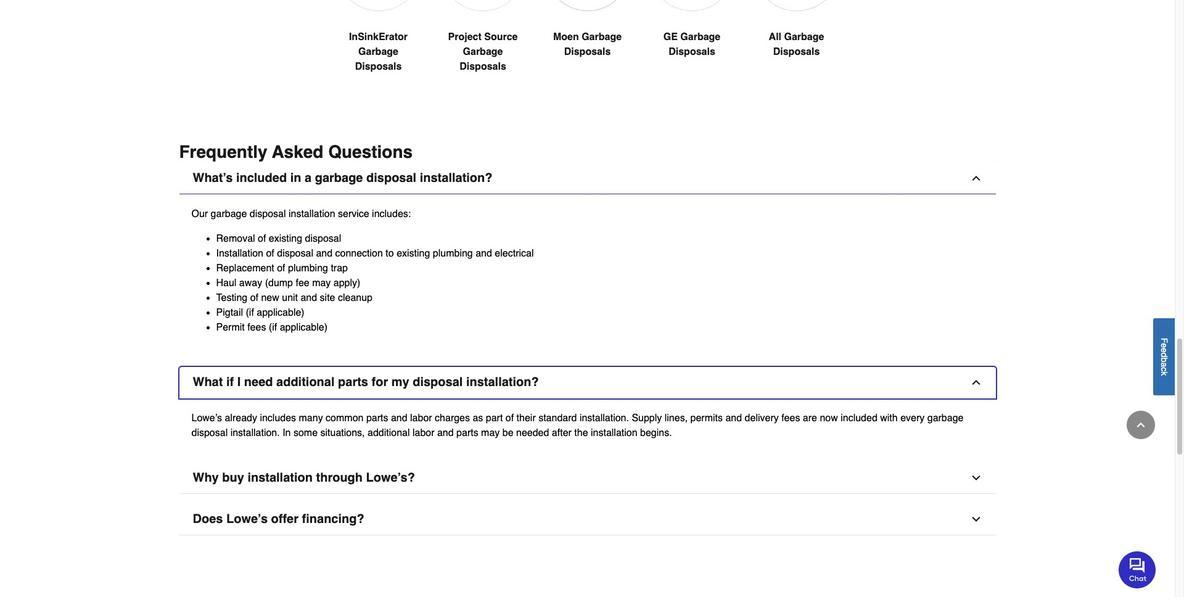 Task type: locate. For each thing, give the bounding box(es) containing it.
chevron up image
[[970, 172, 983, 185], [970, 377, 983, 389]]

i
[[237, 375, 241, 390]]

1 chevron down image from the top
[[970, 472, 983, 485]]

garbage up service
[[315, 171, 363, 185]]

moen garbage disposals
[[553, 32, 622, 58]]

0 horizontal spatial (if
[[246, 308, 254, 319]]

existing right to
[[397, 248, 430, 259]]

2 horizontal spatial garbage
[[928, 413, 964, 424]]

parts down as
[[457, 428, 479, 439]]

chevron up image for what if i need additional parts for my disposal installation?
[[970, 377, 983, 389]]

disposals inside all garbage disposals
[[774, 47, 820, 58]]

e up d
[[1160, 343, 1170, 348]]

f e e d b a c k
[[1160, 338, 1170, 376]]

1 vertical spatial a
[[1160, 362, 1170, 367]]

0 vertical spatial lowe's
[[192, 413, 222, 424]]

0 vertical spatial plumbing
[[433, 248, 473, 259]]

now
[[820, 413, 838, 424]]

0 vertical spatial chevron up image
[[970, 172, 983, 185]]

2 vertical spatial garbage
[[928, 413, 964, 424]]

lowe's?
[[366, 471, 415, 485]]

0 vertical spatial fees
[[248, 322, 266, 333]]

2 chevron up image from the top
[[970, 377, 983, 389]]

and
[[316, 248, 333, 259], [476, 248, 492, 259], [301, 293, 317, 304], [391, 413, 408, 424], [726, 413, 742, 424], [437, 428, 454, 439]]

0 vertical spatial a
[[305, 171, 312, 185]]

0 vertical spatial labor
[[410, 413, 432, 424]]

lowe's left offer
[[226, 512, 268, 527]]

insinkerator garbage disposals
[[349, 32, 408, 72]]

supply
[[632, 413, 662, 424]]

1 vertical spatial chevron up image
[[970, 377, 983, 389]]

all garbage disposals
[[769, 32, 825, 58]]

a up k
[[1160, 362, 1170, 367]]

what if i need additional parts for my disposal installation?
[[193, 375, 539, 390]]

of right removal
[[258, 234, 266, 245]]

garbage up removal
[[211, 209, 247, 220]]

1 vertical spatial installation.
[[231, 428, 280, 439]]

garbage inside button
[[315, 171, 363, 185]]

garbage right ge
[[681, 32, 721, 43]]

why
[[193, 471, 219, 485]]

disposal down already
[[192, 428, 228, 439]]

may up site
[[312, 278, 331, 289]]

disposal
[[367, 171, 417, 185], [250, 209, 286, 220], [305, 234, 341, 245], [277, 248, 313, 259], [413, 375, 463, 390], [192, 428, 228, 439]]

chevron up image inside what's included in a garbage disposal installation? button
[[970, 172, 983, 185]]

of
[[258, 234, 266, 245], [266, 248, 274, 259], [277, 263, 285, 274], [250, 293, 259, 304], [506, 413, 514, 424]]

installation inside lowe's already includes many common parts and labor charges as part of their standard installation. supply lines, permits and delivery fees are now included with every garbage disposal installation. in some situations, additional labor and parts may be needed after the installation begins.
[[591, 428, 638, 439]]

for
[[372, 375, 388, 390]]

frequently asked questions
[[179, 142, 413, 162]]

(if
[[246, 308, 254, 319], [269, 322, 277, 333]]

and down the fee
[[301, 293, 317, 304]]

every
[[901, 413, 925, 424]]

disposals
[[564, 47, 611, 58], [669, 47, 716, 58], [774, 47, 820, 58], [355, 61, 402, 72], [460, 61, 506, 72]]

cleanup
[[338, 293, 373, 304]]

project source garbage disposals
[[448, 32, 518, 72]]

included left in
[[236, 171, 287, 185]]

1 e from the top
[[1160, 343, 1170, 348]]

garbage inside all garbage disposals
[[785, 32, 825, 43]]

1 horizontal spatial may
[[481, 428, 500, 439]]

disposals inside project source garbage disposals
[[460, 61, 506, 72]]

installation down in
[[289, 209, 335, 220]]

what
[[193, 375, 223, 390]]

site
[[320, 293, 335, 304]]

0 vertical spatial garbage
[[315, 171, 363, 185]]

1 vertical spatial labor
[[413, 428, 435, 439]]

2 vertical spatial installation
[[248, 471, 313, 485]]

1 horizontal spatial plumbing
[[433, 248, 473, 259]]

1 vertical spatial may
[[481, 428, 500, 439]]

0 horizontal spatial plumbing
[[288, 263, 328, 274]]

disposals down insinkerator
[[355, 61, 402, 72]]

garbage inside 'insinkerator garbage disposals'
[[359, 47, 399, 58]]

charges
[[435, 413, 470, 424]]

fees right permit
[[248, 322, 266, 333]]

disposal inside lowe's already includes many common parts and labor charges as part of their standard installation. supply lines, permits and delivery fees are now included with every garbage disposal installation. in some situations, additional labor and parts may be needed after the installation begins.
[[192, 428, 228, 439]]

0 horizontal spatial may
[[312, 278, 331, 289]]

0 vertical spatial chevron down image
[[970, 472, 983, 485]]

common
[[326, 413, 364, 424]]

chevron down image inside 'why buy installation through lowe's?' button
[[970, 472, 983, 485]]

(dump
[[265, 278, 293, 289]]

1 horizontal spatial included
[[841, 413, 878, 424]]

chevron down image
[[970, 472, 983, 485], [970, 514, 983, 526]]

labor left charges
[[410, 413, 432, 424]]

as
[[473, 413, 483, 424]]

1 vertical spatial garbage
[[211, 209, 247, 220]]

1 vertical spatial chevron down image
[[970, 514, 983, 526]]

included inside lowe's already includes many common parts and labor charges as part of their standard installation. supply lines, permits and delivery fees are now included with every garbage disposal installation. in some situations, additional labor and parts may be needed after the installation begins.
[[841, 413, 878, 424]]

1 horizontal spatial additional
[[368, 428, 410, 439]]

2 chevron down image from the top
[[970, 514, 983, 526]]

f
[[1160, 338, 1170, 343]]

and right permits
[[726, 413, 742, 424]]

and down my
[[391, 413, 408, 424]]

existing down our garbage disposal installation service includes:
[[269, 234, 302, 245]]

0 horizontal spatial additional
[[276, 375, 335, 390]]

0 horizontal spatial included
[[236, 171, 287, 185]]

installation
[[216, 248, 263, 259]]

fees left "are"
[[782, 413, 801, 424]]

disposals for insinkerator
[[355, 61, 402, 72]]

e up b
[[1160, 348, 1170, 353]]

disposals inside ge garbage disposals
[[669, 47, 716, 58]]

chevron up image inside what if i need additional parts for my disposal installation? button
[[970, 377, 983, 389]]

installation. up the
[[580, 413, 629, 424]]

0 horizontal spatial lowe's
[[192, 413, 222, 424]]

existing
[[269, 234, 302, 245], [397, 248, 430, 259]]

all garbage disposals. image
[[754, 0, 839, 11]]

ge
[[664, 32, 678, 43]]

garbage down moen logo. at top
[[582, 32, 622, 43]]

includes
[[260, 413, 296, 424]]

after
[[552, 428, 572, 439]]

garbage for moen garbage disposals
[[582, 32, 622, 43]]

garbage inside ge garbage disposals
[[681, 32, 721, 43]]

1 vertical spatial fees
[[782, 413, 801, 424]]

c
[[1160, 367, 1170, 371]]

disposals down ge
[[669, 47, 716, 58]]

garbage right 'all'
[[785, 32, 825, 43]]

1 vertical spatial installation
[[591, 428, 638, 439]]

0 horizontal spatial fees
[[248, 322, 266, 333]]

0 horizontal spatial existing
[[269, 234, 302, 245]]

the
[[575, 428, 588, 439]]

what's
[[193, 171, 233, 185]]

disposals down moen
[[564, 47, 611, 58]]

my
[[392, 375, 409, 390]]

1 vertical spatial included
[[841, 413, 878, 424]]

(if down new
[[269, 322, 277, 333]]

parts right common
[[366, 413, 388, 424]]

0 vertical spatial parts
[[338, 375, 368, 390]]

chevron down image inside does lowe's offer financing? button
[[970, 514, 983, 526]]

already
[[225, 413, 257, 424]]

1 horizontal spatial existing
[[397, 248, 430, 259]]

1 horizontal spatial lowe's
[[226, 512, 268, 527]]

garbage right the every
[[928, 413, 964, 424]]

0 horizontal spatial installation.
[[231, 428, 280, 439]]

fee
[[296, 278, 310, 289]]

needed
[[516, 428, 549, 439]]

garbage inside moen garbage disposals
[[582, 32, 622, 43]]

of up be
[[506, 413, 514, 424]]

ge garbage disposals
[[664, 32, 721, 58]]

delivery
[[745, 413, 779, 424]]

garbage inside project source garbage disposals
[[463, 47, 503, 58]]

moen
[[553, 32, 579, 43]]

(if right pigtail
[[246, 308, 254, 319]]

disposals for all
[[774, 47, 820, 58]]

disposals down 'all'
[[774, 47, 820, 58]]

be
[[503, 428, 514, 439]]

additional inside button
[[276, 375, 335, 390]]

installation. down already
[[231, 428, 280, 439]]

f e e d b a c k button
[[1154, 318, 1175, 395]]

project source logo. image
[[441, 0, 526, 11]]

garbage for insinkerator garbage disposals
[[359, 47, 399, 58]]

0 vertical spatial may
[[312, 278, 331, 289]]

labor up lowe's? at the bottom left of page
[[413, 428, 435, 439]]

disposals down source
[[460, 61, 506, 72]]

may inside removal of existing disposal installation of disposal and connection to existing plumbing and electrical replacement of plumbing trap haul away (dump fee may apply) testing of new unit and site cleanup pigtail (if applicable) permit fees (if applicable)
[[312, 278, 331, 289]]

a
[[305, 171, 312, 185], [1160, 362, 1170, 367]]

1 horizontal spatial garbage
[[315, 171, 363, 185]]

what's included in a garbage disposal installation?
[[193, 171, 493, 185]]

may down part
[[481, 428, 500, 439]]

e
[[1160, 343, 1170, 348], [1160, 348, 1170, 353]]

insinkerator garbage disposals link
[[336, 0, 421, 104]]

1 vertical spatial parts
[[366, 413, 388, 424]]

d
[[1160, 353, 1170, 357]]

included left the with
[[841, 413, 878, 424]]

disposals inside 'insinkerator garbage disposals'
[[355, 61, 402, 72]]

installation up does lowe's offer financing?
[[248, 471, 313, 485]]

1 vertical spatial lowe's
[[226, 512, 268, 527]]

g e logo. image
[[650, 0, 735, 11]]

included
[[236, 171, 287, 185], [841, 413, 878, 424]]

disposals inside moen garbage disposals
[[564, 47, 611, 58]]

additional up many
[[276, 375, 335, 390]]

scroll to top element
[[1127, 411, 1156, 439]]

0 vertical spatial additional
[[276, 375, 335, 390]]

1 vertical spatial additional
[[368, 428, 410, 439]]

ge garbage disposals link
[[650, 0, 735, 89]]

0 vertical spatial installation.
[[580, 413, 629, 424]]

chat invite button image
[[1119, 551, 1157, 588]]

plumbing up the fee
[[288, 263, 328, 274]]

0 vertical spatial installation
[[289, 209, 335, 220]]

apply)
[[334, 278, 361, 289]]

0 vertical spatial included
[[236, 171, 287, 185]]

1 horizontal spatial a
[[1160, 362, 1170, 367]]

plumbing left electrical
[[433, 248, 473, 259]]

lowe's left already
[[192, 413, 222, 424]]

1 vertical spatial (if
[[269, 322, 277, 333]]

garbage down insinkerator
[[359, 47, 399, 58]]

1 chevron up image from the top
[[970, 172, 983, 185]]

are
[[803, 413, 818, 424]]

parts left the for
[[338, 375, 368, 390]]

installation.
[[580, 413, 629, 424], [231, 428, 280, 439]]

our garbage disposal installation service includes:
[[192, 209, 411, 220]]

1 horizontal spatial (if
[[269, 322, 277, 333]]

disposal right my
[[413, 375, 463, 390]]

permits
[[691, 413, 723, 424]]

parts inside button
[[338, 375, 368, 390]]

garbage for ge garbage disposals
[[681, 32, 721, 43]]

additional up lowe's? at the bottom left of page
[[368, 428, 410, 439]]

removal of existing disposal installation of disposal and connection to existing plumbing and electrical replacement of plumbing trap haul away (dump fee may apply) testing of new unit and site cleanup pigtail (if applicable) permit fees (if applicable)
[[216, 234, 534, 333]]

of down away
[[250, 293, 259, 304]]

plumbing
[[433, 248, 473, 259], [288, 263, 328, 274]]

in
[[290, 171, 301, 185]]

0 horizontal spatial a
[[305, 171, 312, 185]]

lowe's
[[192, 413, 222, 424], [226, 512, 268, 527]]

installation right the
[[591, 428, 638, 439]]

1 horizontal spatial fees
[[782, 413, 801, 424]]

fees
[[248, 322, 266, 333], [782, 413, 801, 424]]

fees inside lowe's already includes many common parts and labor charges as part of their standard installation. supply lines, permits and delivery fees are now included with every garbage disposal installation. in some situations, additional labor and parts may be needed after the installation begins.
[[782, 413, 801, 424]]

garbage down project
[[463, 47, 503, 58]]

a right in
[[305, 171, 312, 185]]

garbage
[[315, 171, 363, 185], [211, 209, 247, 220], [928, 413, 964, 424]]



Task type: vqa. For each thing, say whether or not it's contained in the screenshot.
the left DIY
no



Task type: describe. For each thing, give the bounding box(es) containing it.
insinkerator
[[349, 32, 408, 43]]

may inside lowe's already includes many common parts and labor charges as part of their standard installation. supply lines, permits and delivery fees are now included with every garbage disposal installation. in some situations, additional labor and parts may be needed after the installation begins.
[[481, 428, 500, 439]]

project source garbage disposals link
[[441, 0, 526, 104]]

some
[[294, 428, 318, 439]]

b
[[1160, 357, 1170, 362]]

chevron down image for does lowe's offer financing?
[[970, 514, 983, 526]]

parts for additional
[[338, 375, 368, 390]]

buy
[[222, 471, 244, 485]]

testing
[[216, 293, 248, 304]]

1 vertical spatial applicable)
[[280, 322, 328, 333]]

2 e from the top
[[1160, 348, 1170, 353]]

included inside what's included in a garbage disposal installation? button
[[236, 171, 287, 185]]

does
[[193, 512, 223, 527]]

of up replacement
[[266, 248, 274, 259]]

questions
[[328, 142, 413, 162]]

installation inside button
[[248, 471, 313, 485]]

and up trap
[[316, 248, 333, 259]]

with
[[881, 413, 898, 424]]

does lowe's offer financing?
[[193, 512, 364, 527]]

offer
[[271, 512, 299, 527]]

unit
[[282, 293, 298, 304]]

electrical
[[495, 248, 534, 259]]

disposal down our garbage disposal installation service includes:
[[305, 234, 341, 245]]

chevron up image for what's included in a garbage disposal installation?
[[970, 172, 983, 185]]

does lowe's offer financing? button
[[179, 504, 996, 536]]

includes:
[[372, 209, 411, 220]]

moen logo. image
[[545, 0, 630, 11]]

situations,
[[321, 428, 365, 439]]

0 vertical spatial applicable)
[[257, 308, 305, 319]]

standard
[[539, 413, 577, 424]]

garbage for all garbage disposals
[[785, 32, 825, 43]]

haul
[[216, 278, 237, 289]]

what's included in a garbage disposal installation? button
[[179, 163, 996, 195]]

disposals for ge
[[669, 47, 716, 58]]

their
[[517, 413, 536, 424]]

fees inside removal of existing disposal installation of disposal and connection to existing plumbing and electrical replacement of plumbing trap haul away (dump fee may apply) testing of new unit and site cleanup pigtail (if applicable) permit fees (if applicable)
[[248, 322, 266, 333]]

chevron down image for why buy installation through lowe's?
[[970, 472, 983, 485]]

all
[[769, 32, 782, 43]]

1 horizontal spatial installation.
[[580, 413, 629, 424]]

part
[[486, 413, 503, 424]]

trap
[[331, 263, 348, 274]]

removal
[[216, 234, 255, 245]]

0 horizontal spatial garbage
[[211, 209, 247, 220]]

pigtail
[[216, 308, 243, 319]]

all garbage disposals link
[[754, 0, 839, 89]]

2 vertical spatial parts
[[457, 428, 479, 439]]

through
[[316, 471, 363, 485]]

what if i need additional parts for my disposal installation? button
[[179, 367, 996, 399]]

lowe's already includes many common parts and labor charges as part of their standard installation. supply lines, permits and delivery fees are now included with every garbage disposal installation. in some situations, additional labor and parts may be needed after the installation begins.
[[192, 413, 964, 439]]

begins.
[[641, 428, 672, 439]]

frequently
[[179, 142, 268, 162]]

in
[[283, 428, 291, 439]]

permit
[[216, 322, 245, 333]]

disposal up removal
[[250, 209, 286, 220]]

insinkerator logo. image
[[336, 0, 421, 11]]

source
[[485, 32, 518, 43]]

service
[[338, 209, 369, 220]]

asked
[[272, 142, 324, 162]]

financing?
[[302, 512, 364, 527]]

1 vertical spatial existing
[[397, 248, 430, 259]]

garbage inside lowe's already includes many common parts and labor charges as part of their standard installation. supply lines, permits and delivery fees are now included with every garbage disposal installation. in some situations, additional labor and parts may be needed after the installation begins.
[[928, 413, 964, 424]]

if
[[226, 375, 234, 390]]

replacement
[[216, 263, 274, 274]]

and down charges
[[437, 428, 454, 439]]

lines,
[[665, 413, 688, 424]]

1 vertical spatial plumbing
[[288, 263, 328, 274]]

disposals for moen
[[564, 47, 611, 58]]

and left electrical
[[476, 248, 492, 259]]

parts for common
[[366, 413, 388, 424]]

additional inside lowe's already includes many common parts and labor charges as part of their standard installation. supply lines, permits and delivery fees are now included with every garbage disposal installation. in some situations, additional labor and parts may be needed after the installation begins.
[[368, 428, 410, 439]]

lowe's inside lowe's already includes many common parts and labor charges as part of their standard installation. supply lines, permits and delivery fees are now included with every garbage disposal installation. in some situations, additional labor and parts may be needed after the installation begins.
[[192, 413, 222, 424]]

away
[[239, 278, 262, 289]]

new
[[261, 293, 279, 304]]

moen garbage disposals link
[[545, 0, 630, 89]]

0 vertical spatial existing
[[269, 234, 302, 245]]

lowe's inside button
[[226, 512, 268, 527]]

0 vertical spatial (if
[[246, 308, 254, 319]]

to
[[386, 248, 394, 259]]

our
[[192, 209, 208, 220]]

k
[[1160, 371, 1170, 376]]

of inside lowe's already includes many common parts and labor charges as part of their standard installation. supply lines, permits and delivery fees are now included with every garbage disposal installation. in some situations, additional labor and parts may be needed after the installation begins.
[[506, 413, 514, 424]]

connection
[[335, 248, 383, 259]]

why buy installation through lowe's?
[[193, 471, 417, 485]]

of up (dump
[[277, 263, 285, 274]]

1 vertical spatial installation?
[[466, 375, 539, 390]]

need
[[244, 375, 273, 390]]

disposal down questions
[[367, 171, 417, 185]]

project
[[448, 32, 482, 43]]

why buy installation through lowe's? button
[[179, 463, 996, 495]]

chevron up image
[[1135, 419, 1148, 431]]

0 vertical spatial installation?
[[420, 171, 493, 185]]

disposal up the fee
[[277, 248, 313, 259]]

many
[[299, 413, 323, 424]]



